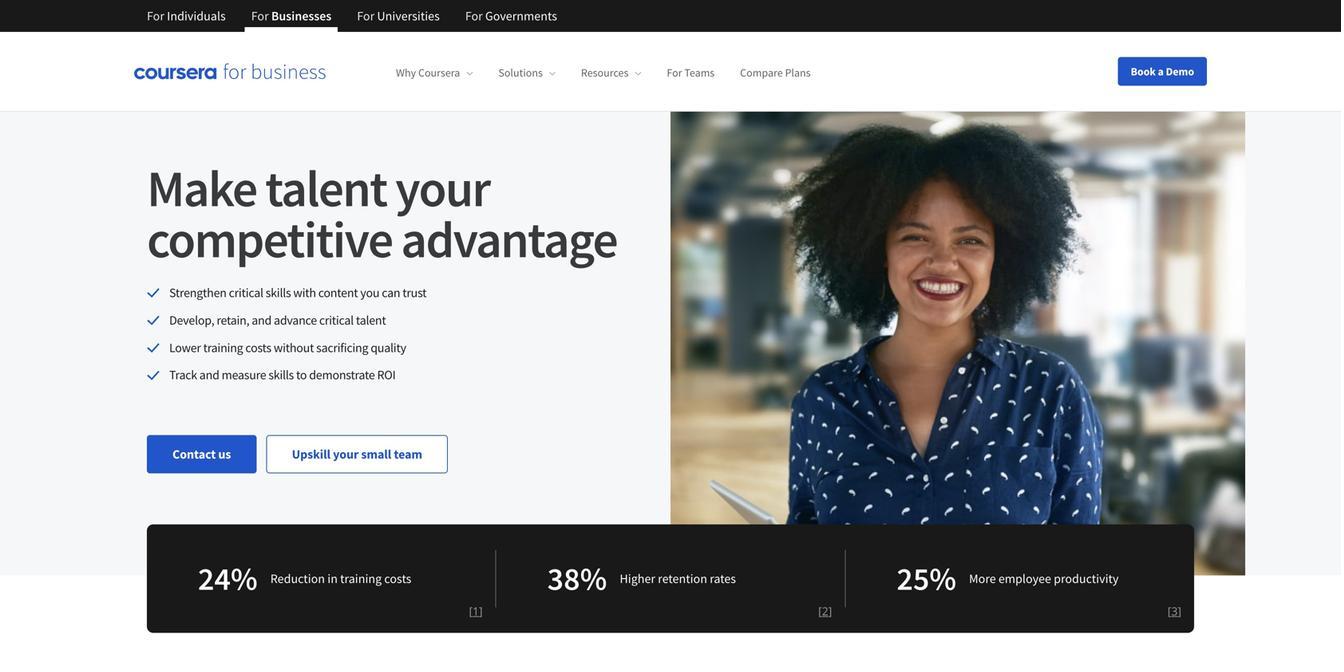 Task type: describe. For each thing, give the bounding box(es) containing it.
team
[[394, 447, 423, 463]]

[ for 24%
[[469, 604, 473, 619]]

for teams link
[[667, 66, 715, 80]]

solutions link
[[499, 66, 556, 80]]

1
[[473, 604, 479, 619]]

content
[[318, 285, 358, 301]]

more
[[970, 572, 996, 587]]

reduction in training costs
[[270, 572, 412, 587]]

develop,
[[169, 313, 214, 329]]

compare
[[740, 66, 783, 80]]

coursera for business image
[[134, 63, 326, 80]]

roi
[[377, 368, 396, 384]]

without
[[274, 340, 314, 356]]

trust
[[403, 285, 427, 301]]

2
[[822, 604, 829, 619]]

your inside 'make talent your competitive advantage'
[[395, 156, 490, 220]]

0 vertical spatial critical
[[229, 285, 263, 301]]

[ for 25%
[[1168, 604, 1172, 619]]

track and measure skills to demonstrate roi
[[169, 368, 396, 384]]

make
[[147, 156, 257, 220]]

] for 38%
[[829, 604, 832, 619]]

banner navigation
[[134, 0, 570, 32]]

us
[[218, 447, 231, 463]]

[ for 38%
[[819, 604, 822, 619]]

rates
[[710, 572, 736, 587]]

demonstrate
[[309, 368, 375, 384]]

38%
[[548, 559, 607, 599]]

book a demo button
[[1119, 57, 1208, 86]]

[ 1 ]
[[469, 604, 483, 619]]

0 vertical spatial and
[[252, 313, 272, 329]]

plans
[[785, 66, 811, 80]]

0 horizontal spatial and
[[200, 368, 219, 384]]

upskill
[[292, 447, 331, 463]]

for for universities
[[357, 8, 375, 24]]

teams
[[685, 66, 715, 80]]

for individuals
[[147, 8, 226, 24]]

compare plans link
[[740, 66, 811, 80]]

retain,
[[217, 313, 249, 329]]

strengthen
[[169, 285, 227, 301]]

for teams
[[667, 66, 715, 80]]

measure
[[222, 368, 266, 384]]

lower training costs without sacrificing quality
[[169, 340, 406, 356]]

1 horizontal spatial costs
[[384, 572, 412, 587]]

your inside button
[[333, 447, 359, 463]]

book
[[1131, 64, 1156, 79]]

quality
[[371, 340, 406, 356]]

1 vertical spatial skills
[[269, 368, 294, 384]]

can
[[382, 285, 400, 301]]

for for governments
[[465, 8, 483, 24]]

businesses
[[271, 8, 332, 24]]

0 horizontal spatial training
[[203, 340, 243, 356]]

] for 24%
[[479, 604, 483, 619]]

individuals
[[167, 8, 226, 24]]

demo
[[1166, 64, 1195, 79]]



Task type: vqa. For each thing, say whether or not it's contained in the screenshot.


Task type: locate. For each thing, give the bounding box(es) containing it.
costs right the in
[[384, 572, 412, 587]]

2 horizontal spatial [
[[1168, 604, 1172, 619]]

resources
[[581, 66, 629, 80]]

for
[[147, 8, 164, 24], [251, 8, 269, 24], [357, 8, 375, 24], [465, 8, 483, 24], [667, 66, 682, 80]]

2 ] from the left
[[829, 604, 832, 619]]

2 horizontal spatial ]
[[1178, 604, 1182, 619]]

costs up the measure
[[245, 340, 272, 356]]

for for businesses
[[251, 8, 269, 24]]

why coursera
[[396, 66, 460, 80]]

and right the track
[[200, 368, 219, 384]]

1 vertical spatial critical
[[319, 313, 354, 329]]

track
[[169, 368, 197, 384]]

critical up retain,
[[229, 285, 263, 301]]

and
[[252, 313, 272, 329], [200, 368, 219, 384]]

1 vertical spatial your
[[333, 447, 359, 463]]

2 [ from the left
[[819, 604, 822, 619]]

reduction
[[270, 572, 325, 587]]

1 ] from the left
[[479, 604, 483, 619]]

advance
[[274, 313, 317, 329]]

1 horizontal spatial your
[[395, 156, 490, 220]]

upskill your small team button
[[266, 436, 448, 474]]

1 horizontal spatial critical
[[319, 313, 354, 329]]

0 vertical spatial training
[[203, 340, 243, 356]]

talent inside 'make talent your competitive advantage'
[[265, 156, 387, 220]]

a
[[1158, 64, 1164, 79]]

] for 25%
[[1178, 604, 1182, 619]]

training
[[203, 340, 243, 356], [340, 572, 382, 587]]

3
[[1172, 604, 1178, 619]]

for left the governments
[[465, 8, 483, 24]]

25%
[[897, 559, 957, 599]]

in
[[328, 572, 338, 587]]

contact us
[[173, 447, 231, 463]]

0 horizontal spatial costs
[[245, 340, 272, 356]]

lower
[[169, 340, 201, 356]]

0 horizontal spatial [
[[469, 604, 473, 619]]

1 vertical spatial talent
[[356, 313, 386, 329]]

1 horizontal spatial [
[[819, 604, 822, 619]]

[ 3 ]
[[1168, 604, 1182, 619]]

upskill your small team
[[292, 447, 423, 463]]

for universities
[[357, 8, 440, 24]]

for left 'businesses'
[[251, 8, 269, 24]]

skills left to
[[269, 368, 294, 384]]

contact us button
[[147, 436, 257, 474]]

more employee productivity
[[970, 572, 1119, 587]]

and right retain,
[[252, 313, 272, 329]]

employee
[[999, 572, 1052, 587]]

3 ] from the left
[[1178, 604, 1182, 619]]

for left universities
[[357, 8, 375, 24]]

higher retention rates
[[620, 572, 736, 587]]

[
[[469, 604, 473, 619], [819, 604, 822, 619], [1168, 604, 1172, 619]]

1 vertical spatial costs
[[384, 572, 412, 587]]

competitive
[[147, 207, 392, 272]]

training down retain,
[[203, 340, 243, 356]]

0 horizontal spatial critical
[[229, 285, 263, 301]]

small
[[361, 447, 392, 463]]

skills
[[266, 285, 291, 301], [269, 368, 294, 384]]

book a demo
[[1131, 64, 1195, 79]]

0 vertical spatial your
[[395, 156, 490, 220]]

24%
[[198, 559, 258, 599]]

1 vertical spatial and
[[200, 368, 219, 384]]

for governments
[[465, 8, 557, 24]]

to
[[296, 368, 307, 384]]

critical down "content"
[[319, 313, 354, 329]]

compare plans
[[740, 66, 811, 80]]

3 [ from the left
[[1168, 604, 1172, 619]]

1 horizontal spatial training
[[340, 572, 382, 587]]

0 vertical spatial costs
[[245, 340, 272, 356]]

retention
[[658, 572, 708, 587]]

for for individuals
[[147, 8, 164, 24]]

solutions
[[499, 66, 543, 80]]

1 vertical spatial training
[[340, 572, 382, 587]]

critical
[[229, 285, 263, 301], [319, 313, 354, 329]]

[ 2 ]
[[819, 604, 832, 619]]

higher
[[620, 572, 656, 587]]

talent
[[265, 156, 387, 220], [356, 313, 386, 329]]

skills left with
[[266, 285, 291, 301]]

1 [ from the left
[[469, 604, 473, 619]]

develop, retain, and advance critical talent
[[169, 313, 386, 329]]

make talent your competitive advantage
[[147, 156, 617, 272]]

sacrificing
[[316, 340, 368, 356]]

]
[[479, 604, 483, 619], [829, 604, 832, 619], [1178, 604, 1182, 619]]

1 horizontal spatial and
[[252, 313, 272, 329]]

0 vertical spatial talent
[[265, 156, 387, 220]]

training right the in
[[340, 572, 382, 587]]

why
[[396, 66, 416, 80]]

contact
[[173, 447, 216, 463]]

strengthen critical skills with content you can trust
[[169, 285, 427, 301]]

0 horizontal spatial your
[[333, 447, 359, 463]]

0 vertical spatial skills
[[266, 285, 291, 301]]

you
[[360, 285, 380, 301]]

universities
[[377, 8, 440, 24]]

advantage
[[401, 207, 617, 272]]

governments
[[486, 8, 557, 24]]

for businesses
[[251, 8, 332, 24]]

productivity
[[1054, 572, 1119, 587]]

resources link
[[581, 66, 642, 80]]

costs
[[245, 340, 272, 356], [384, 572, 412, 587]]

why coursera link
[[396, 66, 473, 80]]

1 horizontal spatial ]
[[829, 604, 832, 619]]

for left 'individuals' on the left top of the page
[[147, 8, 164, 24]]

0 horizontal spatial ]
[[479, 604, 483, 619]]

coursera
[[418, 66, 460, 80]]

with
[[293, 285, 316, 301]]

your
[[395, 156, 490, 220], [333, 447, 359, 463]]

for left teams
[[667, 66, 682, 80]]



